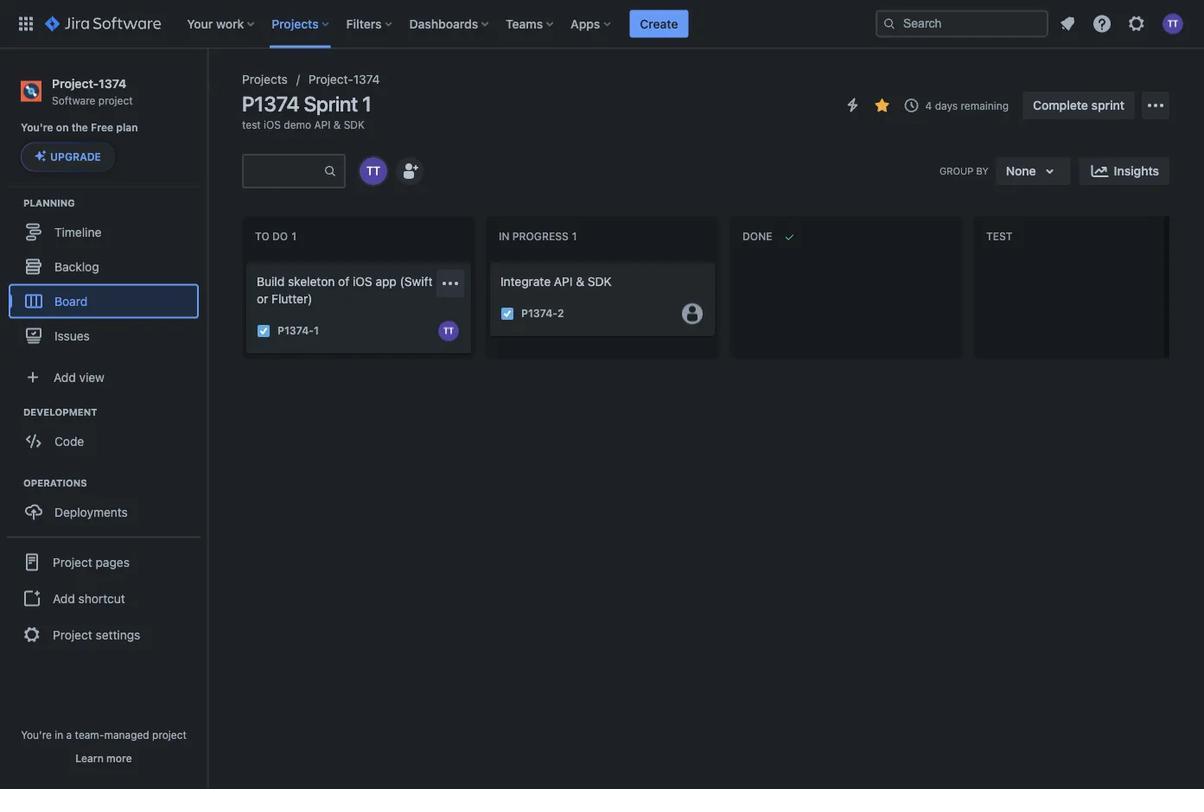 Task type: locate. For each thing, give the bounding box(es) containing it.
in progress element
[[499, 231, 581, 243]]

api inside the p1374 sprint 1 test ios demo api & sdk
[[314, 118, 331, 131]]

you're left in
[[21, 729, 52, 741]]

0 horizontal spatial task image
[[257, 324, 271, 338]]

project right managed
[[152, 729, 187, 741]]

add shortcut
[[53, 591, 125, 606]]

add left "view"
[[54, 370, 76, 384]]

upgrade button
[[22, 143, 114, 171]]

do
[[272, 231, 288, 243]]

task image down "or"
[[257, 324, 271, 338]]

view
[[79, 370, 104, 384]]

project down add shortcut
[[53, 628, 92, 642]]

planning
[[23, 197, 75, 208]]

api
[[314, 118, 331, 131], [554, 274, 573, 289]]

you're left on
[[21, 122, 53, 134]]

development
[[23, 406, 97, 417]]

unassigned image
[[682, 303, 703, 324]]

task image for build skeleton of ios app (swift or flutter)
[[257, 324, 271, 338]]

p1374 sprint 1 test ios demo api & sdk
[[242, 92, 372, 131]]

terry turtle image
[[360, 157, 387, 185]]

demo
[[284, 118, 311, 131]]

4 days remaining image
[[901, 95, 922, 116]]

project up add shortcut
[[53, 555, 92, 569]]

add left shortcut at the left
[[53, 591, 75, 606]]

add inside button
[[53, 591, 75, 606]]

0 horizontal spatial 1
[[314, 325, 319, 337]]

sdk right integrate
[[588, 274, 612, 289]]

complete sprint
[[1033, 98, 1125, 112]]

add inside dropdown button
[[54, 370, 76, 384]]

add
[[54, 370, 76, 384], [53, 591, 75, 606]]

0 horizontal spatial p1374-
[[278, 325, 314, 337]]

team-
[[75, 729, 104, 741]]

0 vertical spatial ios
[[264, 118, 281, 131]]

2 you're from the top
[[21, 729, 52, 741]]

2 project from the top
[[53, 628, 92, 642]]

plan
[[116, 122, 138, 134]]

learn
[[75, 752, 104, 764]]

1374 inside "project-1374 software project"
[[99, 76, 127, 90]]

p1374-2 link
[[521, 306, 564, 321]]

1 horizontal spatial ios
[[353, 274, 372, 289]]

& down sprint
[[334, 118, 341, 131]]

1 down project-1374 link
[[362, 92, 372, 116]]

1
[[362, 92, 372, 116], [314, 325, 319, 337]]

deployments link
[[9, 495, 199, 529]]

test ios demo api & sdk element
[[242, 118, 365, 131]]

1374 up free
[[99, 76, 127, 90]]

0 vertical spatial projects
[[272, 16, 319, 31]]

1 vertical spatial you're
[[21, 729, 52, 741]]

1 vertical spatial p1374-
[[278, 325, 314, 337]]

p1374
[[242, 92, 300, 116]]

projects link
[[242, 69, 288, 90]]

4
[[926, 99, 932, 112]]

of
[[338, 274, 349, 289]]

ios right the of
[[353, 274, 372, 289]]

1 vertical spatial 1
[[314, 325, 319, 337]]

group
[[7, 536, 201, 659]]

1 vertical spatial sdk
[[588, 274, 612, 289]]

sdk
[[344, 118, 365, 131], [588, 274, 612, 289]]

add people image
[[399, 161, 420, 182]]

project settings link
[[7, 616, 201, 654]]

insights button
[[1080, 157, 1170, 185]]

insights
[[1114, 164, 1159, 178]]

1 vertical spatial project
[[53, 628, 92, 642]]

sdk inside the p1374 sprint 1 test ios demo api & sdk
[[344, 118, 365, 131]]

p1374- down integrate
[[521, 308, 558, 320]]

0 horizontal spatial project
[[98, 94, 133, 106]]

you're
[[21, 122, 53, 134], [21, 729, 52, 741]]

1 vertical spatial &
[[576, 274, 585, 289]]

your profile and settings image
[[1163, 13, 1184, 34]]

project- inside "project-1374 software project"
[[52, 76, 99, 90]]

p1374-1
[[278, 325, 319, 337]]

your work
[[187, 16, 244, 31]]

& right integrate
[[576, 274, 585, 289]]

0 horizontal spatial 1374
[[99, 76, 127, 90]]

Search field
[[876, 10, 1049, 38]]

1 horizontal spatial task image
[[501, 307, 514, 321]]

jira software image
[[45, 13, 161, 34], [45, 13, 161, 34]]

1 vertical spatial projects
[[242, 72, 288, 86]]

1 vertical spatial add
[[53, 591, 75, 606]]

in progress
[[499, 231, 569, 243]]

ios inside the p1374 sprint 1 test ios demo api & sdk
[[264, 118, 281, 131]]

backlog
[[54, 259, 99, 274]]

ios
[[264, 118, 281, 131], [353, 274, 372, 289]]

1 horizontal spatial api
[[554, 274, 573, 289]]

p1374- down the flutter)
[[278, 325, 314, 337]]

apps button
[[566, 10, 618, 38]]

0 horizontal spatial project-
[[52, 76, 99, 90]]

assignee: terry turtle image
[[438, 321, 459, 341]]

project-
[[308, 72, 353, 86], [52, 76, 99, 90]]

group containing project pages
[[7, 536, 201, 659]]

complete sprint button
[[1023, 92, 1135, 119]]

dashboards button
[[404, 10, 496, 38]]

planning group
[[9, 196, 207, 358]]

api up 2
[[554, 274, 573, 289]]

1 horizontal spatial project
[[152, 729, 187, 741]]

more
[[106, 752, 132, 764]]

2
[[558, 308, 564, 320]]

build
[[257, 274, 285, 289]]

project up plan
[[98, 94, 133, 106]]

1374 up sprint
[[353, 72, 380, 86]]

sdk down sprint
[[344, 118, 365, 131]]

1 you're from the top
[[21, 122, 53, 134]]

0 vertical spatial project
[[98, 94, 133, 106]]

to do
[[255, 231, 288, 243]]

apps
[[571, 16, 600, 31]]

0 horizontal spatial ios
[[264, 118, 281, 131]]

projects up p1374
[[242, 72, 288, 86]]

project-1374 software project
[[52, 76, 133, 106]]

1 horizontal spatial 1
[[362, 92, 372, 116]]

(swift
[[400, 274, 433, 289]]

the
[[72, 122, 88, 134]]

task image
[[501, 307, 514, 321], [257, 324, 271, 338]]

0 vertical spatial project
[[53, 555, 92, 569]]

project pages link
[[7, 543, 201, 581]]

timeline
[[54, 225, 101, 239]]

project
[[98, 94, 133, 106], [152, 729, 187, 741]]

add view
[[54, 370, 104, 384]]

1 vertical spatial task image
[[257, 324, 271, 338]]

task image left the p1374-2 link at the left of page
[[501, 307, 514, 321]]

1 project from the top
[[53, 555, 92, 569]]

sprint
[[1092, 98, 1125, 112]]

in
[[55, 729, 63, 741]]

none button
[[996, 157, 1071, 185]]

1 horizontal spatial p1374-
[[521, 308, 558, 320]]

you're in a team-managed project
[[21, 729, 187, 741]]

teams
[[506, 16, 543, 31]]

your
[[187, 16, 213, 31]]

projects up projects 'link' at the top left of the page
[[272, 16, 319, 31]]

add for add view
[[54, 370, 76, 384]]

api down sprint
[[314, 118, 331, 131]]

0 vertical spatial sdk
[[344, 118, 365, 131]]

1 horizontal spatial project-
[[308, 72, 353, 86]]

0 vertical spatial api
[[314, 118, 331, 131]]

project- up sprint
[[308, 72, 353, 86]]

insights image
[[1090, 161, 1111, 182]]

0 vertical spatial &
[[334, 118, 341, 131]]

0 horizontal spatial sdk
[[344, 118, 365, 131]]

& inside the p1374 sprint 1 test ios demo api & sdk
[[334, 118, 341, 131]]

1374 for project-1374
[[353, 72, 380, 86]]

0 vertical spatial p1374-
[[521, 308, 558, 320]]

projects for projects 'link' at the top left of the page
[[242, 72, 288, 86]]

app
[[376, 274, 397, 289]]

project- up software
[[52, 76, 99, 90]]

primary element
[[10, 0, 876, 48]]

ios inside build skeleton of ios app (swift or flutter)
[[353, 274, 372, 289]]

1 horizontal spatial 1374
[[353, 72, 380, 86]]

1 horizontal spatial &
[[576, 274, 585, 289]]

operations
[[23, 477, 87, 488]]

1 horizontal spatial sdk
[[588, 274, 612, 289]]

development image
[[3, 401, 23, 422]]

0 horizontal spatial &
[[334, 118, 341, 131]]

0 vertical spatial 1
[[362, 92, 372, 116]]

project- for project-1374
[[308, 72, 353, 86]]

0 horizontal spatial api
[[314, 118, 331, 131]]

development group
[[9, 405, 207, 464]]

0 vertical spatial add
[[54, 370, 76, 384]]

ios down p1374
[[264, 118, 281, 131]]

1 inside the p1374 sprint 1 test ios demo api & sdk
[[362, 92, 372, 116]]

projects inside dropdown button
[[272, 16, 319, 31]]

banner
[[0, 0, 1204, 48]]

deployments
[[54, 505, 128, 519]]

0 vertical spatial you're
[[21, 122, 53, 134]]

1 vertical spatial ios
[[353, 274, 372, 289]]

test
[[242, 118, 261, 131]]

create
[[640, 16, 678, 31]]

1 down skeleton
[[314, 325, 319, 337]]

projects
[[272, 16, 319, 31], [242, 72, 288, 86]]

flutter)
[[272, 292, 312, 306]]

0 vertical spatial task image
[[501, 307, 514, 321]]

1374
[[353, 72, 380, 86], [99, 76, 127, 90]]

board link
[[9, 284, 199, 318]]

add shortcut button
[[7, 581, 201, 616]]



Task type: describe. For each thing, give the bounding box(es) containing it.
timeline link
[[9, 215, 199, 249]]

task image for integrate api & sdk
[[501, 307, 514, 321]]

shortcut
[[78, 591, 125, 606]]

more image
[[1146, 95, 1166, 116]]

projects for projects dropdown button
[[272, 16, 319, 31]]

p1374- for integrate
[[521, 308, 558, 320]]

remaining
[[961, 99, 1009, 112]]

to do element
[[255, 231, 300, 243]]

add view button
[[10, 360, 197, 395]]

settings image
[[1127, 13, 1147, 34]]

project-1374
[[308, 72, 380, 86]]

a
[[66, 729, 72, 741]]

banner containing your work
[[0, 0, 1204, 48]]

p1374-1 link
[[278, 324, 319, 338]]

upgrade
[[50, 151, 101, 163]]

more actions for p1374-1 build skeleton of ios app (swift or flutter) image
[[440, 273, 461, 294]]

in
[[499, 231, 510, 243]]

1 vertical spatial project
[[152, 729, 187, 741]]

your work button
[[182, 10, 261, 38]]

integrate
[[501, 274, 551, 289]]

notifications image
[[1057, 13, 1078, 34]]

project for project pages
[[53, 555, 92, 569]]

automations menu button icon image
[[843, 95, 863, 115]]

add for add shortcut
[[53, 591, 75, 606]]

p1374- for build
[[278, 325, 314, 337]]

operations group
[[9, 476, 207, 535]]

code link
[[9, 424, 199, 459]]

1374 for project-1374 software project
[[99, 76, 127, 90]]

dashboards
[[409, 16, 478, 31]]

you're for you're on the free plan
[[21, 122, 53, 134]]

progress
[[512, 231, 569, 243]]

operations image
[[3, 472, 23, 493]]

4 days remaining
[[926, 99, 1009, 112]]

integrate api & sdk
[[501, 274, 612, 289]]

skeleton
[[288, 274, 335, 289]]

teams button
[[501, 10, 560, 38]]

Search this board text field
[[244, 156, 323, 187]]

issues link
[[9, 318, 199, 353]]

pages
[[96, 555, 130, 569]]

p1374-2
[[521, 308, 564, 320]]

project-1374 link
[[308, 69, 380, 90]]

to
[[255, 231, 269, 243]]

group by
[[940, 165, 989, 176]]

by
[[976, 165, 989, 176]]

planning image
[[3, 192, 23, 213]]

projects button
[[266, 10, 336, 38]]

group
[[940, 165, 974, 176]]

test
[[986, 231, 1013, 243]]

sprint
[[304, 92, 358, 116]]

board
[[54, 294, 87, 308]]

backlog link
[[9, 249, 199, 284]]

or
[[257, 292, 268, 306]]

search image
[[883, 17, 897, 31]]

project pages
[[53, 555, 130, 569]]

free
[[91, 122, 113, 134]]

work
[[216, 16, 244, 31]]

filters button
[[341, 10, 399, 38]]

you're on the free plan
[[21, 122, 138, 134]]

done
[[743, 231, 772, 243]]

on
[[56, 122, 69, 134]]

settings
[[96, 628, 140, 642]]

project inside "project-1374 software project"
[[98, 94, 133, 106]]

issues
[[54, 328, 90, 343]]

help image
[[1092, 13, 1113, 34]]

none
[[1006, 164, 1036, 178]]

build skeleton of ios app (swift or flutter)
[[257, 274, 433, 306]]

filters
[[346, 16, 382, 31]]

appswitcher icon image
[[16, 13, 36, 34]]

days
[[935, 99, 958, 112]]

create button
[[630, 10, 689, 38]]

project settings
[[53, 628, 140, 642]]

code
[[54, 434, 84, 448]]

learn more button
[[75, 751, 132, 765]]

complete
[[1033, 98, 1088, 112]]

project- for project-1374 software project
[[52, 76, 99, 90]]

1 vertical spatial api
[[554, 274, 573, 289]]

learn more
[[75, 752, 132, 764]]

star p1374 board image
[[872, 95, 893, 116]]

managed
[[104, 729, 149, 741]]

you're for you're in a team-managed project
[[21, 729, 52, 741]]

project for project settings
[[53, 628, 92, 642]]

software
[[52, 94, 95, 106]]



Task type: vqa. For each thing, say whether or not it's contained in the screenshot.
"Project-1374 Software project"
yes



